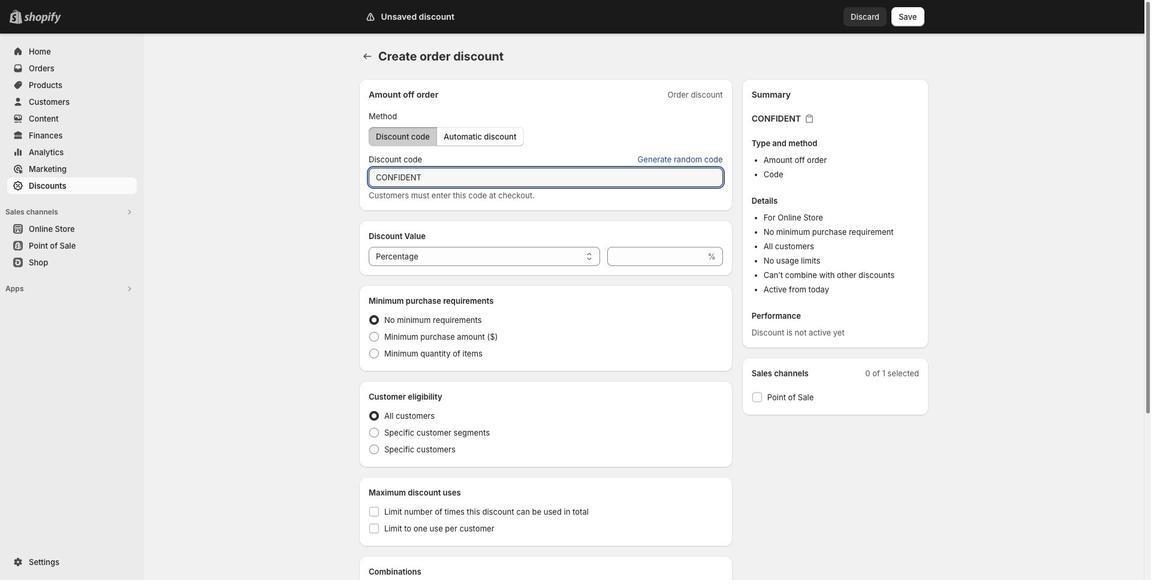 Task type: locate. For each thing, give the bounding box(es) containing it.
None text field
[[607, 247, 706, 266]]

shopify image
[[24, 12, 61, 24]]

None text field
[[369, 168, 723, 187]]



Task type: vqa. For each thing, say whether or not it's contained in the screenshot.
Shopify Image
yes



